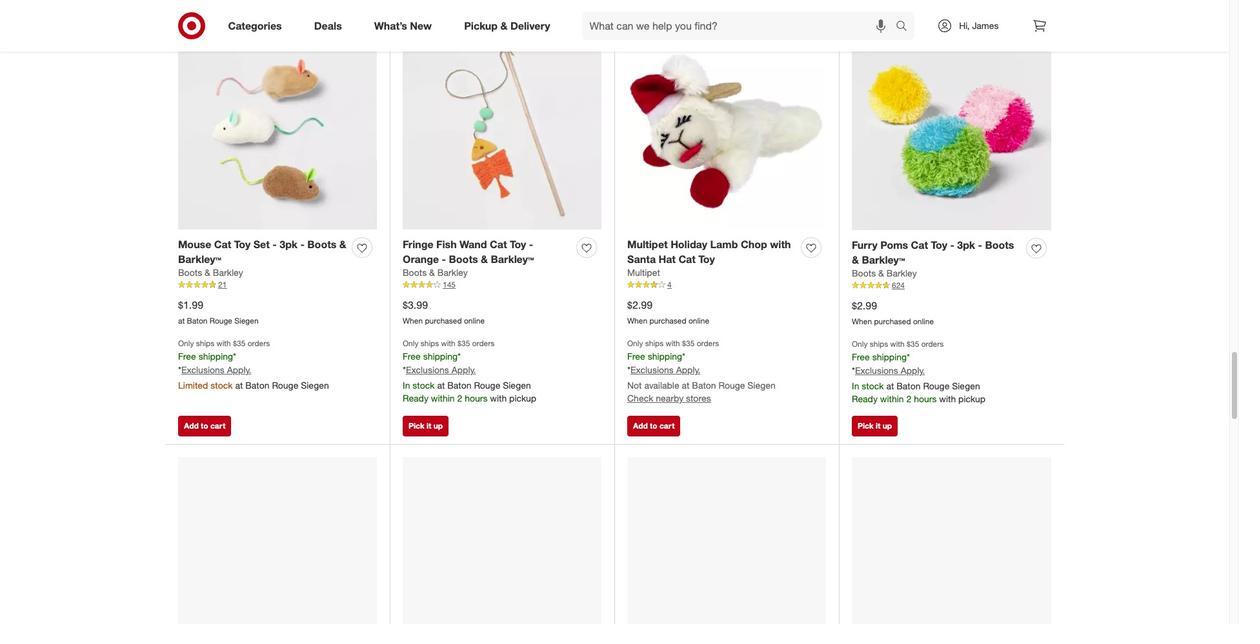 Task type: describe. For each thing, give the bounding box(es) containing it.
cat inside multipet holiday lamb chop with santa hat cat toy
[[679, 253, 696, 266]]

ships for furry poms cat toy - 3pk - boots & barkley™
[[870, 340, 888, 349]]

exclusions apply. button for multipet holiday lamb chop with santa hat cat toy
[[630, 364, 700, 377]]

when for multipet holiday lamb chop with santa hat cat toy
[[627, 316, 647, 326]]

baton inside $1.99 at baton rouge siegen
[[187, 316, 207, 326]]

only ships with $35 orders free shipping * * exclusions apply. limited stock at  baton rouge siegen
[[178, 339, 329, 391]]

barkley for poms
[[887, 268, 917, 279]]

$1.99 at baton rouge siegen
[[178, 299, 259, 326]]

free for fringe fish wand cat toy - orange - boots & barkley™
[[403, 351, 421, 362]]

stores
[[686, 393, 711, 404]]

mouse cat toy set - 3pk - boots & barkley™ link
[[178, 237, 347, 267]]

categories link
[[217, 12, 298, 40]]

pick it up button for $3.99
[[403, 416, 449, 437]]

hat
[[659, 253, 676, 266]]

pickup & delivery link
[[453, 12, 566, 40]]

barkley™ for mouse
[[178, 253, 221, 266]]

search button
[[890, 12, 921, 43]]

toy inside furry poms cat toy - 3pk - boots & barkley™
[[931, 239, 947, 251]]

pick for $3.99
[[409, 421, 424, 431]]

2 for $2.99
[[906, 394, 911, 405]]

online for boots
[[464, 316, 485, 326]]

holiday
[[671, 238, 707, 251]]

$35 for poms
[[907, 340, 919, 349]]

boots & barkley link for cat
[[178, 267, 243, 280]]

cat inside furry poms cat toy - 3pk - boots & barkley™
[[911, 239, 928, 251]]

nearby
[[656, 393, 684, 404]]

in for $2.99
[[852, 381, 859, 392]]

shipping for furry poms cat toy - 3pk - boots & barkley™
[[872, 352, 907, 363]]

what's new link
[[363, 12, 448, 40]]

hours for $2.99
[[914, 394, 937, 405]]

& inside the fringe fish wand cat toy - orange - boots & barkley™
[[481, 253, 488, 266]]

add to cart button for $1.99
[[178, 416, 231, 437]]

multipet holiday lamb chop with santa hat cat toy link
[[627, 237, 796, 267]]

exclusions for mouse cat toy set - 3pk - boots & barkley™
[[181, 365, 224, 376]]

multipet holiday lamb chop with santa hat cat toy
[[627, 238, 791, 266]]

orders for toy
[[248, 339, 270, 349]]

add to cart button for $2.99
[[627, 416, 680, 437]]

hi,
[[959, 20, 970, 31]]

multipet link
[[627, 267, 660, 280]]

rouge for multipet holiday lamb chop with santa hat cat toy
[[719, 380, 745, 391]]

2 for $3.99
[[457, 393, 462, 404]]

$2.99 when purchased online for &
[[852, 300, 934, 327]]

ready for $2.99
[[852, 394, 878, 405]]

stock for $3.99
[[413, 380, 435, 391]]

shipping for multipet holiday lamb chop with santa hat cat toy
[[648, 351, 682, 362]]

apply. for fish
[[452, 365, 476, 376]]

barkley™ for furry
[[862, 253, 905, 266]]

within for $2.99
[[880, 394, 904, 405]]

orders for lamb
[[697, 339, 719, 349]]

check nearby stores button
[[627, 392, 711, 405]]

multipet for multipet
[[627, 267, 660, 278]]

when for fringe fish wand cat toy - orange - boots & barkley™
[[403, 316, 423, 326]]

wand
[[460, 238, 487, 251]]

145
[[443, 280, 456, 290]]

baton for fringe fish wand cat toy - orange - boots & barkley™
[[447, 380, 471, 391]]

cart for $1.99
[[210, 421, 225, 431]]

cat inside mouse cat toy set - 3pk - boots & barkley™
[[214, 238, 231, 251]]

$2.99 for multipet holiday lamb chop with santa hat cat toy
[[627, 299, 652, 312]]

shipping for fringe fish wand cat toy - orange - boots & barkley™
[[423, 351, 458, 362]]

pick it up for $3.99
[[409, 421, 443, 431]]

stock for $2.99
[[862, 381, 884, 392]]

mouse
[[178, 238, 211, 251]]

up for $3.99
[[433, 421, 443, 431]]

rouge for furry poms cat toy - 3pk - boots & barkley™
[[923, 381, 950, 392]]

3pk for toy
[[957, 239, 975, 251]]

at inside $1.99 at baton rouge siegen
[[178, 316, 185, 326]]

624 link
[[852, 280, 1051, 292]]

deals
[[314, 19, 342, 32]]

santa
[[627, 253, 656, 266]]

check
[[627, 393, 653, 404]]

145 link
[[403, 280, 601, 291]]

exclusions for furry poms cat toy - 3pk - boots & barkley™
[[855, 365, 898, 376]]

boots inside mouse cat toy set - 3pk - boots & barkley™
[[307, 238, 336, 251]]

only ships with $35 orders free shipping * * exclusions apply. in stock at  baton rouge siegen ready within 2 hours with pickup for $2.99
[[852, 340, 985, 405]]

& inside mouse cat toy set - 3pk - boots & barkley™
[[339, 238, 346, 251]]

furry poms cat toy - 3pk - boots & barkley™ link
[[852, 238, 1021, 267]]

to for $1.99
[[201, 421, 208, 431]]

only ships with $35 orders free shipping * * exclusions apply. in stock at  baton rouge siegen ready within 2 hours with pickup for $3.99
[[403, 339, 536, 404]]

orders for cat
[[921, 340, 944, 349]]

with inside only ships with $35 orders free shipping * * exclusions apply. limited stock at  baton rouge siegen
[[217, 339, 231, 349]]

free for multipet holiday lamb chop with santa hat cat toy
[[627, 351, 645, 362]]

only for fringe fish wand cat toy - orange - boots & barkley™
[[403, 339, 418, 349]]

$2.99 for furry poms cat toy - 3pk - boots & barkley™
[[852, 300, 877, 313]]

pickup
[[464, 19, 498, 32]]

$3.99
[[403, 299, 428, 312]]

not
[[627, 380, 642, 391]]

What can we help you find? suggestions appear below search field
[[582, 12, 899, 40]]

with inside the 'only ships with $35 orders free shipping * * exclusions apply. not available at baton rouge siegen check nearby stores'
[[666, 339, 680, 349]]

$1.99
[[178, 299, 203, 312]]

siegen for multipet holiday lamb chop with santa hat cat toy
[[748, 380, 776, 391]]

what's new
[[374, 19, 432, 32]]

only ships with $35 orders free shipping * * exclusions apply. not available at baton rouge siegen check nearby stores
[[627, 339, 776, 404]]

toy inside mouse cat toy set - 3pk - boots & barkley™
[[234, 238, 251, 251]]

furry poms cat toy - 3pk - boots & barkley™
[[852, 239, 1014, 266]]

624
[[892, 281, 905, 291]]

poms
[[880, 239, 908, 251]]

siegen for fringe fish wand cat toy - orange - boots & barkley™
[[503, 380, 531, 391]]

exclusions for fringe fish wand cat toy - orange - boots & barkley™
[[406, 365, 449, 376]]

deals link
[[303, 12, 358, 40]]

new
[[410, 19, 432, 32]]

lamb
[[710, 238, 738, 251]]

boots down the mouse
[[178, 267, 202, 278]]

siegen inside $1.99 at baton rouge siegen
[[234, 316, 259, 326]]

ready for $3.99
[[403, 393, 428, 404]]

toy inside multipet holiday lamb chop with santa hat cat toy
[[698, 253, 715, 266]]



Task type: locate. For each thing, give the bounding box(es) containing it.
2 it from the left
[[876, 421, 881, 431]]

3pk inside mouse cat toy set - 3pk - boots & barkley™
[[280, 238, 297, 251]]

1 it from the left
[[427, 421, 431, 431]]

2 horizontal spatial when
[[852, 317, 872, 327]]

baton inside the 'only ships with $35 orders free shipping * * exclusions apply. not available at baton rouge siegen check nearby stores'
[[692, 380, 716, 391]]

exclusions apply. button for furry poms cat toy - 3pk - boots & barkley™
[[855, 365, 925, 378]]

multipet holiday lamb chop with santa hat cat toy image
[[627, 31, 826, 230], [627, 31, 826, 230]]

rouge inside the 'only ships with $35 orders free shipping * * exclusions apply. not available at baton rouge siegen check nearby stores'
[[719, 380, 745, 391]]

$35 for cat
[[233, 339, 245, 349]]

toy up 624 link
[[931, 239, 947, 251]]

to down limited on the bottom left of the page
[[201, 421, 208, 431]]

1 horizontal spatial pick it up button
[[852, 416, 898, 437]]

it for $3.99
[[427, 421, 431, 431]]

barkley for fish
[[437, 267, 468, 278]]

furry poms cat toy - 3pk - boots & barkley™ image
[[852, 31, 1051, 230], [852, 31, 1051, 230]]

$35 inside the 'only ships with $35 orders free shipping * * exclusions apply. not available at baton rouge siegen check nearby stores'
[[682, 339, 695, 349]]

add to cart for $1.99
[[184, 421, 225, 431]]

boots & barkley link for fish
[[403, 267, 468, 280]]

1 pick from the left
[[409, 421, 424, 431]]

boots up 624 link
[[985, 239, 1014, 251]]

only for furry poms cat toy - 3pk - boots & barkley™
[[852, 340, 868, 349]]

cat right wand at the top left of the page
[[490, 238, 507, 251]]

boots
[[307, 238, 336, 251], [985, 239, 1014, 251], [449, 253, 478, 266], [178, 267, 202, 278], [403, 267, 427, 278], [852, 268, 876, 279]]

cat right poms
[[911, 239, 928, 251]]

at inside only ships with $35 orders free shipping * * exclusions apply. limited stock at  baton rouge siegen
[[235, 380, 243, 391]]

it for $2.99
[[876, 421, 881, 431]]

0 horizontal spatial it
[[427, 421, 431, 431]]

in for $3.99
[[403, 380, 410, 391]]

baton inside only ships with $35 orders free shipping * * exclusions apply. limited stock at  baton rouge siegen
[[245, 380, 269, 391]]

boots & barkley for poms
[[852, 268, 917, 279]]

0 horizontal spatial add to cart button
[[178, 416, 231, 437]]

0 horizontal spatial 2
[[457, 393, 462, 404]]

apply. inside only ships with $35 orders free shipping * * exclusions apply. limited stock at  baton rouge siegen
[[227, 365, 251, 376]]

barkley up 145
[[437, 267, 468, 278]]

apply. for cat
[[227, 365, 251, 376]]

21
[[218, 280, 227, 290]]

pick it up
[[409, 421, 443, 431], [858, 421, 892, 431]]

apply.
[[227, 365, 251, 376], [452, 365, 476, 376], [676, 365, 700, 376], [901, 365, 925, 376]]

2 cart from the left
[[660, 421, 675, 431]]

pick it up button for $2.99
[[852, 416, 898, 437]]

*
[[233, 351, 236, 362], [458, 351, 461, 362], [682, 351, 685, 362], [907, 352, 910, 363], [178, 365, 181, 376], [403, 365, 406, 376], [627, 365, 630, 376], [852, 365, 855, 376]]

1 horizontal spatial up
[[883, 421, 892, 431]]

siegen inside only ships with $35 orders free shipping * * exclusions apply. limited stock at  baton rouge siegen
[[301, 380, 329, 391]]

4 link
[[627, 280, 826, 291]]

pickup & delivery
[[464, 19, 550, 32]]

siegen
[[234, 316, 259, 326], [301, 380, 329, 391], [503, 380, 531, 391], [748, 380, 776, 391], [952, 381, 980, 392]]

furry
[[852, 239, 878, 251]]

orders inside the 'only ships with $35 orders free shipping * * exclusions apply. not available at baton rouge siegen check nearby stores'
[[697, 339, 719, 349]]

free
[[178, 351, 196, 362], [403, 351, 421, 362], [627, 351, 645, 362], [852, 352, 870, 363]]

james
[[972, 20, 999, 31]]

online down 624 link
[[913, 317, 934, 327]]

1 pick it up button from the left
[[403, 416, 449, 437]]

0 horizontal spatial $2.99 when purchased online
[[627, 299, 709, 326]]

chop
[[741, 238, 767, 251]]

0 horizontal spatial when
[[403, 316, 423, 326]]

orders for wand
[[472, 339, 495, 349]]

$3.99 when purchased online
[[403, 299, 485, 326]]

cart for $2.99
[[660, 421, 675, 431]]

4
[[667, 280, 672, 290]]

0 horizontal spatial purchased
[[425, 316, 462, 326]]

exclusions
[[181, 365, 224, 376], [406, 365, 449, 376], [630, 365, 674, 376], [855, 365, 898, 376]]

boots down orange
[[403, 267, 427, 278]]

1 horizontal spatial pick it up
[[858, 421, 892, 431]]

1 vertical spatial multipet
[[627, 267, 660, 278]]

boots inside the fringe fish wand cat toy - orange - boots & barkley™
[[449, 253, 478, 266]]

3pk right set
[[280, 238, 297, 251]]

1 horizontal spatial cart
[[660, 421, 675, 431]]

boots & barkley link
[[178, 267, 243, 280], [403, 267, 468, 280], [852, 267, 917, 280]]

orders down $3.99 when purchased online
[[472, 339, 495, 349]]

stock inside only ships with $35 orders free shipping * * exclusions apply. limited stock at  baton rouge siegen
[[211, 380, 233, 391]]

free for mouse cat toy set - 3pk - boots & barkley™
[[178, 351, 196, 362]]

0 horizontal spatial boots & barkley link
[[178, 267, 243, 280]]

$2.99 when purchased online down 624
[[852, 300, 934, 327]]

1 add to cart button from the left
[[178, 416, 231, 437]]

hours
[[465, 393, 488, 404], [914, 394, 937, 405]]

0 horizontal spatial add
[[184, 421, 199, 431]]

toy up 145 link at left
[[510, 238, 526, 251]]

rouge for fringe fish wand cat toy - orange - boots & barkley™
[[474, 380, 500, 391]]

when inside $3.99 when purchased online
[[403, 316, 423, 326]]

&
[[500, 19, 508, 32], [339, 238, 346, 251], [481, 253, 488, 266], [852, 253, 859, 266], [205, 267, 210, 278], [429, 267, 435, 278], [878, 268, 884, 279]]

barkley
[[213, 267, 243, 278], [437, 267, 468, 278], [887, 268, 917, 279]]

0 horizontal spatial within
[[431, 393, 455, 404]]

1 horizontal spatial boots & barkley link
[[403, 267, 468, 280]]

pickup
[[509, 393, 536, 404], [958, 394, 985, 405]]

add for $2.99
[[633, 421, 648, 431]]

ships for fringe fish wand cat toy - orange - boots & barkley™
[[421, 339, 439, 349]]

1 horizontal spatial when
[[627, 316, 647, 326]]

$2.99 when purchased online down 4
[[627, 299, 709, 326]]

only inside the 'only ships with $35 orders free shipping * * exclusions apply. not available at baton rouge siegen check nearby stores'
[[627, 339, 643, 349]]

delivery
[[510, 19, 550, 32]]

cat down holiday
[[679, 253, 696, 266]]

add to cart button
[[178, 416, 231, 437], [627, 416, 680, 437]]

only
[[178, 339, 194, 349], [403, 339, 418, 349], [627, 339, 643, 349], [852, 340, 868, 349]]

barkley for cat
[[213, 267, 243, 278]]

exclusions for multipet holiday lamb chop with santa hat cat toy
[[630, 365, 674, 376]]

2 horizontal spatial barkley
[[887, 268, 917, 279]]

boots & barkley for fish
[[403, 267, 468, 278]]

boots & barkley up 624
[[852, 268, 917, 279]]

purchased down 4
[[650, 316, 686, 326]]

1 pick it up from the left
[[409, 421, 443, 431]]

3pk
[[280, 238, 297, 251], [957, 239, 975, 251]]

cat inside the fringe fish wand cat toy - orange - boots & barkley™
[[490, 238, 507, 251]]

orders inside only ships with $35 orders free shipping * * exclusions apply. limited stock at  baton rouge siegen
[[248, 339, 270, 349]]

siegen for furry poms cat toy - 3pk - boots & barkley™
[[952, 381, 980, 392]]

with
[[770, 238, 791, 251], [217, 339, 231, 349], [441, 339, 455, 349], [666, 339, 680, 349], [890, 340, 905, 349], [490, 393, 507, 404], [939, 394, 956, 405]]

1 horizontal spatial 2
[[906, 394, 911, 405]]

21 link
[[178, 280, 377, 291]]

2 horizontal spatial online
[[913, 317, 934, 327]]

pick for $2.99
[[858, 421, 874, 431]]

$35 for holiday
[[682, 339, 695, 349]]

within for $3.99
[[431, 393, 455, 404]]

barkley up "21"
[[213, 267, 243, 278]]

barkley™ up 145 link at left
[[491, 253, 534, 266]]

exclusions apply. button for fringe fish wand cat toy - orange - boots & barkley™
[[406, 364, 476, 377]]

1 horizontal spatial purchased
[[650, 316, 686, 326]]

to down check
[[650, 421, 657, 431]]

boots & barkley up "21"
[[178, 267, 243, 278]]

online down 145 link at left
[[464, 316, 485, 326]]

1 horizontal spatial only ships with $35 orders free shipping * * exclusions apply. in stock at  baton rouge siegen ready within 2 hours with pickup
[[852, 340, 985, 405]]

0 horizontal spatial only ships with $35 orders free shipping * * exclusions apply. in stock at  baton rouge siegen ready within 2 hours with pickup
[[403, 339, 536, 404]]

0 horizontal spatial $2.99
[[627, 299, 652, 312]]

pick
[[409, 421, 424, 431], [858, 421, 874, 431]]

0 horizontal spatial stock
[[211, 380, 233, 391]]

orders up the stores at bottom right
[[697, 339, 719, 349]]

hours for $3.99
[[465, 393, 488, 404]]

boots & barkley up 145
[[403, 267, 468, 278]]

pick it up for $2.99
[[858, 421, 892, 431]]

exclusions apply. button
[[181, 364, 251, 377], [406, 364, 476, 377], [630, 364, 700, 377], [855, 365, 925, 378]]

up
[[433, 421, 443, 431], [883, 421, 892, 431]]

0 horizontal spatial pick it up button
[[403, 416, 449, 437]]

$2.99 when purchased online
[[627, 299, 709, 326], [852, 300, 934, 327]]

rouge inside only ships with $35 orders free shipping * * exclusions apply. limited stock at  baton rouge siegen
[[272, 380, 298, 391]]

add down check
[[633, 421, 648, 431]]

2 horizontal spatial boots & barkley
[[852, 268, 917, 279]]

exclusions apply. button for mouse cat toy set - 3pk - boots & barkley™
[[181, 364, 251, 377]]

0 horizontal spatial barkley
[[213, 267, 243, 278]]

$35 for fish
[[458, 339, 470, 349]]

0 vertical spatial multipet
[[627, 238, 668, 251]]

only for mouse cat toy set - 3pk - boots & barkley™
[[178, 339, 194, 349]]

pickup for $2.99
[[958, 394, 985, 405]]

online inside $3.99 when purchased online
[[464, 316, 485, 326]]

1 horizontal spatial hours
[[914, 394, 937, 405]]

pickup for $3.99
[[509, 393, 536, 404]]

0 horizontal spatial pick it up
[[409, 421, 443, 431]]

orders down $1.99 at baton rouge siegen at the left of the page
[[248, 339, 270, 349]]

2 up from the left
[[883, 421, 892, 431]]

add to cart down check
[[633, 421, 675, 431]]

boots & barkley for cat
[[178, 267, 243, 278]]

only ships with $35 orders free shipping * * exclusions apply. in stock at  baton rouge siegen ready within 2 hours with pickup
[[403, 339, 536, 404], [852, 340, 985, 405]]

apply. inside the 'only ships with $35 orders free shipping * * exclusions apply. not available at baton rouge siegen check nearby stores'
[[676, 365, 700, 376]]

mouse cat toy set - 3pk - boots & barkley™ image
[[178, 31, 377, 230], [178, 31, 377, 230]]

boots inside furry poms cat toy - 3pk - boots & barkley™
[[985, 239, 1014, 251]]

orange
[[403, 253, 439, 266]]

exclusions inside the 'only ships with $35 orders free shipping * * exclusions apply. not available at baton rouge siegen check nearby stores'
[[630, 365, 674, 376]]

fringe
[[403, 238, 433, 251]]

free inside only ships with $35 orders free shipping * * exclusions apply. limited stock at  baton rouge siegen
[[178, 351, 196, 362]]

$35 inside only ships with $35 orders free shipping * * exclusions apply. limited stock at  baton rouge siegen
[[233, 339, 245, 349]]

rouge for mouse cat toy set - 3pk - boots & barkley™
[[272, 380, 298, 391]]

1 up from the left
[[433, 421, 443, 431]]

1 horizontal spatial $2.99 when purchased online
[[852, 300, 934, 327]]

ships inside only ships with $35 orders free shipping * * exclusions apply. limited stock at  baton rouge siegen
[[196, 339, 214, 349]]

0 horizontal spatial to
[[201, 421, 208, 431]]

set
[[253, 238, 270, 251]]

add to cart down limited on the bottom left of the page
[[184, 421, 225, 431]]

multipet for multipet holiday lamb chop with santa hat cat toy
[[627, 238, 668, 251]]

1 horizontal spatial to
[[650, 421, 657, 431]]

stock for $1.99
[[211, 380, 233, 391]]

siegen for mouse cat toy set - 3pk - boots & barkley™
[[301, 380, 329, 391]]

purchased down 624
[[874, 317, 911, 327]]

ships for mouse cat toy set - 3pk - boots & barkley™
[[196, 339, 214, 349]]

add for $1.99
[[184, 421, 199, 431]]

1 horizontal spatial it
[[876, 421, 881, 431]]

shipping inside the 'only ships with $35 orders free shipping * * exclusions apply. not available at baton rouge siegen check nearby stores'
[[648, 351, 682, 362]]

free inside the 'only ships with $35 orders free shipping * * exclusions apply. not available at baton rouge siegen check nearby stores'
[[627, 351, 645, 362]]

0 horizontal spatial hours
[[465, 393, 488, 404]]

-
[[273, 238, 277, 251], [300, 238, 305, 251], [529, 238, 533, 251], [950, 239, 954, 251], [978, 239, 982, 251], [442, 253, 446, 266]]

0 horizontal spatial cart
[[210, 421, 225, 431]]

baton for mouse cat toy set - 3pk - boots & barkley™
[[245, 380, 269, 391]]

purchased for toy
[[650, 316, 686, 326]]

boots down furry
[[852, 268, 876, 279]]

0 horizontal spatial pickup
[[509, 393, 536, 404]]

available
[[644, 380, 679, 391]]

fringe fish wand cat toy - orange - boots & barkley™ link
[[403, 237, 571, 267]]

baton for multipet holiday lamb chop with santa hat cat toy
[[692, 380, 716, 391]]

baton
[[187, 316, 207, 326], [245, 380, 269, 391], [447, 380, 471, 391], [692, 380, 716, 391], [897, 381, 921, 392]]

stock
[[211, 380, 233, 391], [413, 380, 435, 391], [862, 381, 884, 392]]

barkley™ down the mouse
[[178, 253, 221, 266]]

multipet inside multipet holiday lamb chop with santa hat cat toy
[[627, 238, 668, 251]]

boots & barkley link for poms
[[852, 267, 917, 280]]

what's
[[374, 19, 407, 32]]

1 multipet from the top
[[627, 238, 668, 251]]

multipet up the santa
[[627, 238, 668, 251]]

ready
[[403, 393, 428, 404], [852, 394, 878, 405]]

2 add from the left
[[633, 421, 648, 431]]

fringe fish wand cat toy - orange - boots & barkley™
[[403, 238, 534, 266]]

purchased down the $3.99
[[425, 316, 462, 326]]

boots & barkley link up "21"
[[178, 267, 243, 280]]

add to cart button down check
[[627, 416, 680, 437]]

only for multipet holiday lamb chop with santa hat cat toy
[[627, 339, 643, 349]]

pick it up button
[[403, 416, 449, 437], [852, 416, 898, 437]]

purchased inside $3.99 when purchased online
[[425, 316, 462, 326]]

1 horizontal spatial ready
[[852, 394, 878, 405]]

2 horizontal spatial stock
[[862, 381, 884, 392]]

in
[[403, 380, 410, 391], [852, 381, 859, 392]]

when for furry poms cat toy - 3pk - boots & barkley™
[[852, 317, 872, 327]]

online for &
[[913, 317, 934, 327]]

& inside furry poms cat toy - 3pk - boots & barkley™
[[852, 253, 859, 266]]

purchased for boots
[[425, 316, 462, 326]]

fish
[[436, 238, 457, 251]]

cat right the mouse
[[214, 238, 231, 251]]

2 horizontal spatial boots & barkley link
[[852, 267, 917, 280]]

1 horizontal spatial in
[[852, 381, 859, 392]]

multipet
[[627, 238, 668, 251], [627, 267, 660, 278]]

multipet down the santa
[[627, 267, 660, 278]]

$2.99 down multipet link
[[627, 299, 652, 312]]

$2.99
[[627, 299, 652, 312], [852, 300, 877, 313]]

at for furry poms cat toy - 3pk - boots & barkley™
[[886, 381, 894, 392]]

1 horizontal spatial add
[[633, 421, 648, 431]]

1 horizontal spatial pick
[[858, 421, 874, 431]]

add down limited on the bottom left of the page
[[184, 421, 199, 431]]

1 horizontal spatial pickup
[[958, 394, 985, 405]]

baton for furry poms cat toy - 3pk - boots & barkley™
[[897, 381, 921, 392]]

apply. for poms
[[901, 365, 925, 376]]

1 horizontal spatial boots & barkley
[[403, 267, 468, 278]]

1 horizontal spatial add to cart button
[[627, 416, 680, 437]]

orders down 624 link
[[921, 340, 944, 349]]

$35
[[233, 339, 245, 349], [458, 339, 470, 349], [682, 339, 695, 349], [907, 340, 919, 349]]

online for toy
[[689, 316, 709, 326]]

0 horizontal spatial boots & barkley
[[178, 267, 243, 278]]

when
[[403, 316, 423, 326], [627, 316, 647, 326], [852, 317, 872, 327]]

categories
[[228, 19, 282, 32]]

at inside the 'only ships with $35 orders free shipping * * exclusions apply. not available at baton rouge siegen check nearby stores'
[[682, 380, 690, 391]]

boots & barkley link up 624
[[852, 267, 917, 280]]

shipping for mouse cat toy set - 3pk - boots & barkley™
[[199, 351, 233, 362]]

mouse cat toy set - 3pk - boots & barkley™
[[178, 238, 346, 266]]

barkley™ inside furry poms cat toy - 3pk - boots & barkley™
[[862, 253, 905, 266]]

siegen inside the 'only ships with $35 orders free shipping * * exclusions apply. not available at baton rouge siegen check nearby stores'
[[748, 380, 776, 391]]

free for furry poms cat toy - 3pk - boots & barkley™
[[852, 352, 870, 363]]

it
[[427, 421, 431, 431], [876, 421, 881, 431]]

2
[[457, 393, 462, 404], [906, 394, 911, 405]]

2 add to cart from the left
[[633, 421, 675, 431]]

$2.99 when purchased online for toy
[[627, 299, 709, 326]]

0 horizontal spatial pick
[[409, 421, 424, 431]]

3pk for set
[[280, 238, 297, 251]]

0 horizontal spatial ready
[[403, 393, 428, 404]]

0 horizontal spatial add to cart
[[184, 421, 225, 431]]

3pk inside furry poms cat toy - 3pk - boots & barkley™
[[957, 239, 975, 251]]

add to cart for $2.99
[[633, 421, 675, 431]]

1 horizontal spatial barkley
[[437, 267, 468, 278]]

1 cart from the left
[[210, 421, 225, 431]]

search
[[890, 20, 921, 33]]

toy inside the fringe fish wand cat toy - orange - boots & barkley™
[[510, 238, 526, 251]]

2 to from the left
[[650, 421, 657, 431]]

ships
[[196, 339, 214, 349], [421, 339, 439, 349], [645, 339, 664, 349], [870, 340, 888, 349]]

at for multipet holiday lamb chop with santa hat cat toy
[[682, 380, 690, 391]]

2 horizontal spatial barkley™
[[862, 253, 905, 266]]

2 add to cart button from the left
[[627, 416, 680, 437]]

with inside multipet holiday lamb chop with santa hat cat toy
[[770, 238, 791, 251]]

1 to from the left
[[201, 421, 208, 431]]

online down 4 link
[[689, 316, 709, 326]]

0 horizontal spatial online
[[464, 316, 485, 326]]

0 horizontal spatial barkley™
[[178, 253, 221, 266]]

1 horizontal spatial 3pk
[[957, 239, 975, 251]]

purchased for &
[[874, 317, 911, 327]]

ships for multipet holiday lamb chop with santa hat cat toy
[[645, 339, 664, 349]]

only inside only ships with $35 orders free shipping * * exclusions apply. limited stock at  baton rouge siegen
[[178, 339, 194, 349]]

barkley™ inside the fringe fish wand cat toy - orange - boots & barkley™
[[491, 253, 534, 266]]

1 horizontal spatial online
[[689, 316, 709, 326]]

0 horizontal spatial up
[[433, 421, 443, 431]]

1 horizontal spatial within
[[880, 394, 904, 405]]

3pk up 624 link
[[957, 239, 975, 251]]

$2.99 down furry
[[852, 300, 877, 313]]

2 pick from the left
[[858, 421, 874, 431]]

purchased
[[425, 316, 462, 326], [650, 316, 686, 326], [874, 317, 911, 327]]

cat
[[214, 238, 231, 251], [490, 238, 507, 251], [911, 239, 928, 251], [679, 253, 696, 266]]

1 horizontal spatial add to cart
[[633, 421, 675, 431]]

barkley™ down poms
[[862, 253, 905, 266]]

hi, james
[[959, 20, 999, 31]]

& inside 'link'
[[500, 19, 508, 32]]

barkley™
[[178, 253, 221, 266], [491, 253, 534, 266], [862, 253, 905, 266]]

orders
[[248, 339, 270, 349], [472, 339, 495, 349], [697, 339, 719, 349], [921, 340, 944, 349]]

1 horizontal spatial stock
[[413, 380, 435, 391]]

rouge inside $1.99 at baton rouge siegen
[[210, 316, 232, 326]]

barkley™ inside mouse cat toy set - 3pk - boots & barkley™
[[178, 253, 221, 266]]

1 add from the left
[[184, 421, 199, 431]]

fringe fish wand cat toy - orange - boots & barkley™ image
[[403, 31, 601, 230], [403, 31, 601, 230]]

0 horizontal spatial in
[[403, 380, 410, 391]]

add to cart button down limited on the bottom left of the page
[[178, 416, 231, 437]]

2 multipet from the top
[[627, 267, 660, 278]]

exclusions inside only ships with $35 orders free shipping * * exclusions apply. limited stock at  baton rouge siegen
[[181, 365, 224, 376]]

shipping
[[199, 351, 233, 362], [423, 351, 458, 362], [648, 351, 682, 362], [872, 352, 907, 363]]

1 horizontal spatial $2.99
[[852, 300, 877, 313]]

2 pick it up from the left
[[858, 421, 892, 431]]

boots down wand at the top left of the page
[[449, 253, 478, 266]]

at for mouse cat toy set - 3pk - boots & barkley™
[[235, 380, 243, 391]]

1 add to cart from the left
[[184, 421, 225, 431]]

limited
[[178, 380, 208, 391]]

boots & barkley
[[178, 267, 243, 278], [403, 267, 468, 278], [852, 268, 917, 279]]

toy down lamb
[[698, 253, 715, 266]]

2 pick it up button from the left
[[852, 416, 898, 437]]

to for $2.99
[[650, 421, 657, 431]]

barkley up 624
[[887, 268, 917, 279]]

up for $2.99
[[883, 421, 892, 431]]

cart
[[210, 421, 225, 431], [660, 421, 675, 431]]

2 horizontal spatial purchased
[[874, 317, 911, 327]]

apply. for holiday
[[676, 365, 700, 376]]

within
[[431, 393, 455, 404], [880, 394, 904, 405]]

toy left set
[[234, 238, 251, 251]]

boots & barkley link up 145
[[403, 267, 468, 280]]

0 horizontal spatial 3pk
[[280, 238, 297, 251]]

1 horizontal spatial barkley™
[[491, 253, 534, 266]]

boots right set
[[307, 238, 336, 251]]

to
[[201, 421, 208, 431], [650, 421, 657, 431]]

ships inside the 'only ships with $35 orders free shipping * * exclusions apply. not available at baton rouge siegen check nearby stores'
[[645, 339, 664, 349]]

toy
[[234, 238, 251, 251], [510, 238, 526, 251], [931, 239, 947, 251], [698, 253, 715, 266]]

shipping inside only ships with $35 orders free shipping * * exclusions apply. limited stock at  baton rouge siegen
[[199, 351, 233, 362]]



Task type: vqa. For each thing, say whether or not it's contained in the screenshot.
Poms Apply.
yes



